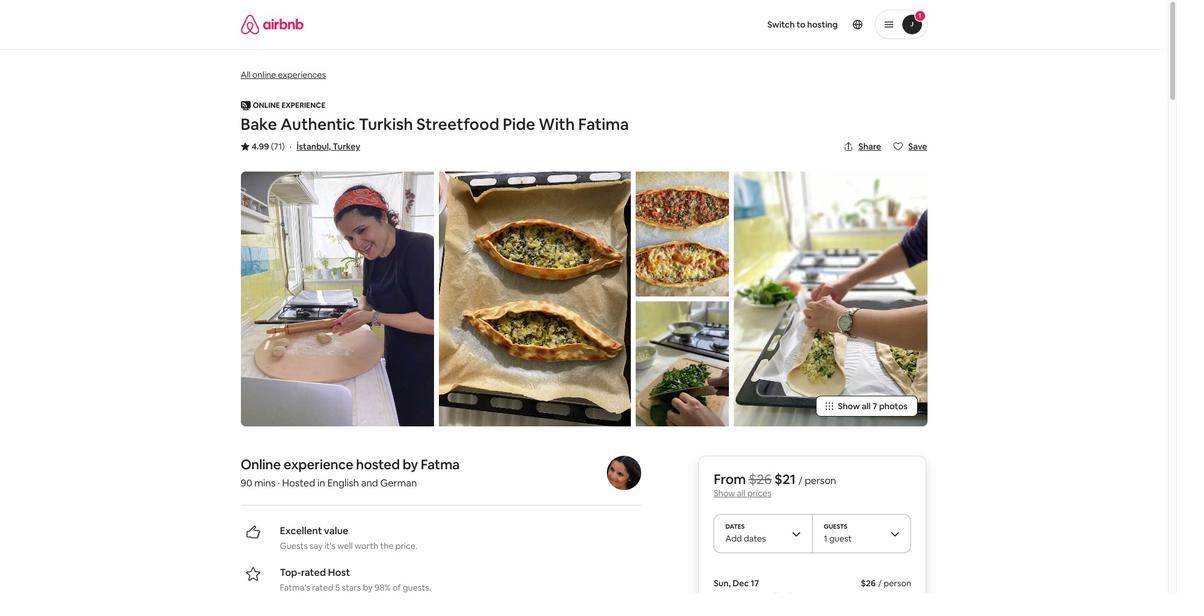 Task type: locate. For each thing, give the bounding box(es) containing it.
$26
[[749, 471, 772, 488], [861, 578, 876, 589]]

hosted
[[282, 477, 315, 490]]

0 horizontal spatial all
[[737, 488, 746, 499]]

1 horizontal spatial show
[[838, 401, 860, 412]]

· right 'mins'
[[278, 477, 280, 490]]

1 vertical spatial /
[[878, 578, 882, 589]]

1 horizontal spatial 1
[[919, 12, 921, 20]]

0 horizontal spatial ·
[[278, 477, 280, 490]]

person
[[805, 475, 836, 487], [884, 578, 912, 589]]

sun, dec 17
[[714, 578, 759, 589]]

online
[[253, 101, 280, 110]]

from
[[714, 471, 746, 488]]

1 vertical spatial guests
[[280, 541, 308, 552]]

show left the prices
[[714, 488, 735, 499]]

1 vertical spatial show
[[714, 488, 735, 499]]

all inside from $26 $21 / person show all prices
[[737, 488, 746, 499]]

0 horizontal spatial $26
[[749, 471, 772, 488]]

all online experiences link
[[241, 68, 326, 81]]

all
[[862, 401, 871, 412], [737, 488, 746, 499]]

show
[[838, 401, 860, 412], [714, 488, 735, 499]]

switch
[[768, 19, 795, 30]]

0 vertical spatial all
[[862, 401, 871, 412]]

rated left 5
[[312, 583, 333, 594]]

0 horizontal spatial /
[[799, 475, 803, 487]]

to
[[797, 19, 806, 30]]

authentic
[[281, 114, 355, 135]]

1 vertical spatial 1
[[824, 533, 828, 545]]

hosted
[[356, 456, 400, 473]]

show left '7'
[[838, 401, 860, 412]]

show all 7 photos
[[838, 401, 908, 412]]

share
[[859, 141, 881, 152]]

1 horizontal spatial ·
[[290, 141, 292, 152]]

from $26 $21 / person show all prices
[[714, 471, 836, 499]]

rated up "fatma's"
[[301, 567, 326, 579]]

guests
[[824, 523, 848, 531], [280, 541, 308, 552]]

0 vertical spatial person
[[805, 475, 836, 487]]

1 horizontal spatial person
[[884, 578, 912, 589]]

0 vertical spatial 1
[[919, 12, 921, 20]]

it's
[[325, 541, 336, 552]]

english
[[327, 477, 359, 490]]

0 horizontal spatial person
[[805, 475, 836, 487]]

1 horizontal spatial all
[[862, 401, 871, 412]]

·
[[290, 141, 292, 152], [278, 477, 280, 490]]

0 vertical spatial /
[[799, 475, 803, 487]]

0 vertical spatial $26
[[749, 471, 772, 488]]

experience photo 4 image
[[734, 172, 927, 427], [734, 172, 927, 427]]

$26 / person
[[861, 578, 912, 589]]

0 vertical spatial ·
[[290, 141, 292, 152]]

dates add dates
[[726, 523, 766, 545]]

turkish
[[359, 114, 413, 135]]

1 horizontal spatial $26
[[861, 578, 876, 589]]

0 vertical spatial show
[[838, 401, 860, 412]]

save
[[908, 141, 927, 152]]

0 horizontal spatial 1
[[824, 533, 828, 545]]

of
[[393, 583, 401, 594]]

the
[[380, 541, 394, 552]]

$21
[[775, 471, 796, 488]]

guests up guest
[[824, 523, 848, 531]]

1 inside dropdown button
[[919, 12, 921, 20]]

1 horizontal spatial guests
[[824, 523, 848, 531]]

add
[[726, 533, 742, 545]]

excellent
[[280, 525, 322, 538]]

excellent value guests say it's well worth the price.
[[280, 525, 418, 552]]

· right '(71)'
[[290, 141, 292, 152]]

profile element
[[599, 0, 927, 49]]

1 vertical spatial all
[[737, 488, 746, 499]]

all online experiences
[[241, 69, 326, 80]]

guest
[[829, 533, 852, 545]]

fatma's
[[280, 583, 310, 594]]

rated
[[301, 567, 326, 579], [312, 583, 333, 594]]

switch to hosting
[[768, 19, 838, 30]]

experience cover photo image
[[241, 172, 434, 427], [241, 172, 434, 427]]

experience
[[284, 456, 353, 473]]

0 vertical spatial guests
[[824, 523, 848, 531]]

experience photo 1 image
[[439, 172, 631, 427], [439, 172, 631, 427]]

4.99
[[252, 141, 269, 152]]

guests inside guests 1 guest
[[824, 523, 848, 531]]

worth
[[355, 541, 378, 552]]

i̇stanbul, turkey link
[[297, 141, 360, 152]]

experience
[[282, 101, 325, 110]]

1
[[919, 12, 921, 20], [824, 533, 828, 545]]

1 vertical spatial ·
[[278, 477, 280, 490]]

all inside show all 7 photos link
[[862, 401, 871, 412]]

all left the prices
[[737, 488, 746, 499]]

with
[[539, 114, 575, 135]]

experience photo 2 image
[[636, 172, 729, 297], [636, 172, 729, 297]]

learn more about the host, fatma. image
[[607, 456, 641, 491], [607, 456, 641, 491]]

fatima
[[578, 114, 629, 135]]

guests down excellent at left bottom
[[280, 541, 308, 552]]

$26 inside from $26 $21 / person show all prices
[[749, 471, 772, 488]]

0 horizontal spatial guests
[[280, 541, 308, 552]]

all left '7'
[[862, 401, 871, 412]]

person inside from $26 $21 / person show all prices
[[805, 475, 836, 487]]

0 horizontal spatial show
[[714, 488, 735, 499]]

save button
[[889, 136, 932, 157]]

guests 1 guest
[[824, 523, 852, 545]]

/
[[799, 475, 803, 487], [878, 578, 882, 589]]

experience photo 3 image
[[636, 302, 729, 427], [636, 302, 729, 427]]

(71)
[[271, 141, 285, 152]]

experiences
[[278, 69, 326, 80]]



Task type: vqa. For each thing, say whether or not it's contained in the screenshot.
5.0 corresponding to Stevensville, Michigan
no



Task type: describe. For each thing, give the bounding box(es) containing it.
by
[[363, 583, 373, 594]]

and
[[361, 477, 378, 490]]

98%
[[375, 583, 391, 594]]

hosting
[[807, 19, 838, 30]]

top-
[[280, 567, 301, 579]]

online experience hosted by fatma 90 mins · hosted in english and german
[[241, 456, 460, 490]]

by fatma
[[403, 456, 460, 473]]

bake
[[241, 114, 277, 135]]

show inside from $26 $21 / person show all prices
[[714, 488, 735, 499]]

show all prices button
[[714, 488, 772, 499]]

1 vertical spatial $26
[[861, 578, 876, 589]]

turkey
[[333, 141, 360, 152]]

/ inside from $26 $21 / person show all prices
[[799, 475, 803, 487]]

price.
[[396, 541, 418, 552]]

online
[[241, 456, 281, 473]]

streetfood
[[417, 114, 499, 135]]

5
[[335, 583, 340, 594]]

1 vertical spatial person
[[884, 578, 912, 589]]

7
[[873, 401, 877, 412]]

show all 7 photos link
[[816, 396, 918, 417]]

i̇stanbul,
[[297, 141, 331, 152]]

17
[[751, 578, 759, 589]]

1 inside guests 1 guest
[[824, 533, 828, 545]]

value
[[324, 525, 349, 538]]

pide
[[503, 114, 535, 135]]

well
[[337, 541, 353, 552]]

dec
[[733, 578, 749, 589]]

0 vertical spatial rated
[[301, 567, 326, 579]]

stars
[[342, 583, 361, 594]]

sun,
[[714, 578, 731, 589]]

1 vertical spatial rated
[[312, 583, 333, 594]]

switch to hosting link
[[760, 12, 845, 37]]

prices
[[748, 488, 772, 499]]

· i̇stanbul, turkey
[[290, 141, 360, 152]]

· inside online experience hosted by fatma 90 mins · hosted in english and german
[[278, 477, 280, 490]]

photos
[[879, 401, 908, 412]]

online
[[252, 69, 276, 80]]

1 button
[[875, 10, 927, 39]]

90
[[241, 477, 252, 490]]

bake authentic turkish streetfood pide with fatima
[[241, 114, 629, 135]]

4.99 (71)
[[252, 141, 285, 152]]

1 horizontal spatial /
[[878, 578, 882, 589]]

share button
[[839, 136, 886, 157]]

host
[[328, 567, 350, 579]]

say
[[310, 541, 323, 552]]

dates
[[726, 523, 745, 531]]

guests inside excellent value guests say it's well worth the price.
[[280, 541, 308, 552]]

top-rated host fatma's rated 5 stars by 98% of guests.
[[280, 567, 431, 594]]

online experience
[[253, 101, 325, 110]]

mins
[[254, 477, 276, 490]]

guests.
[[403, 583, 431, 594]]

dates
[[744, 533, 766, 545]]

german
[[380, 477, 417, 490]]

in
[[317, 477, 325, 490]]

all
[[241, 69, 251, 80]]



